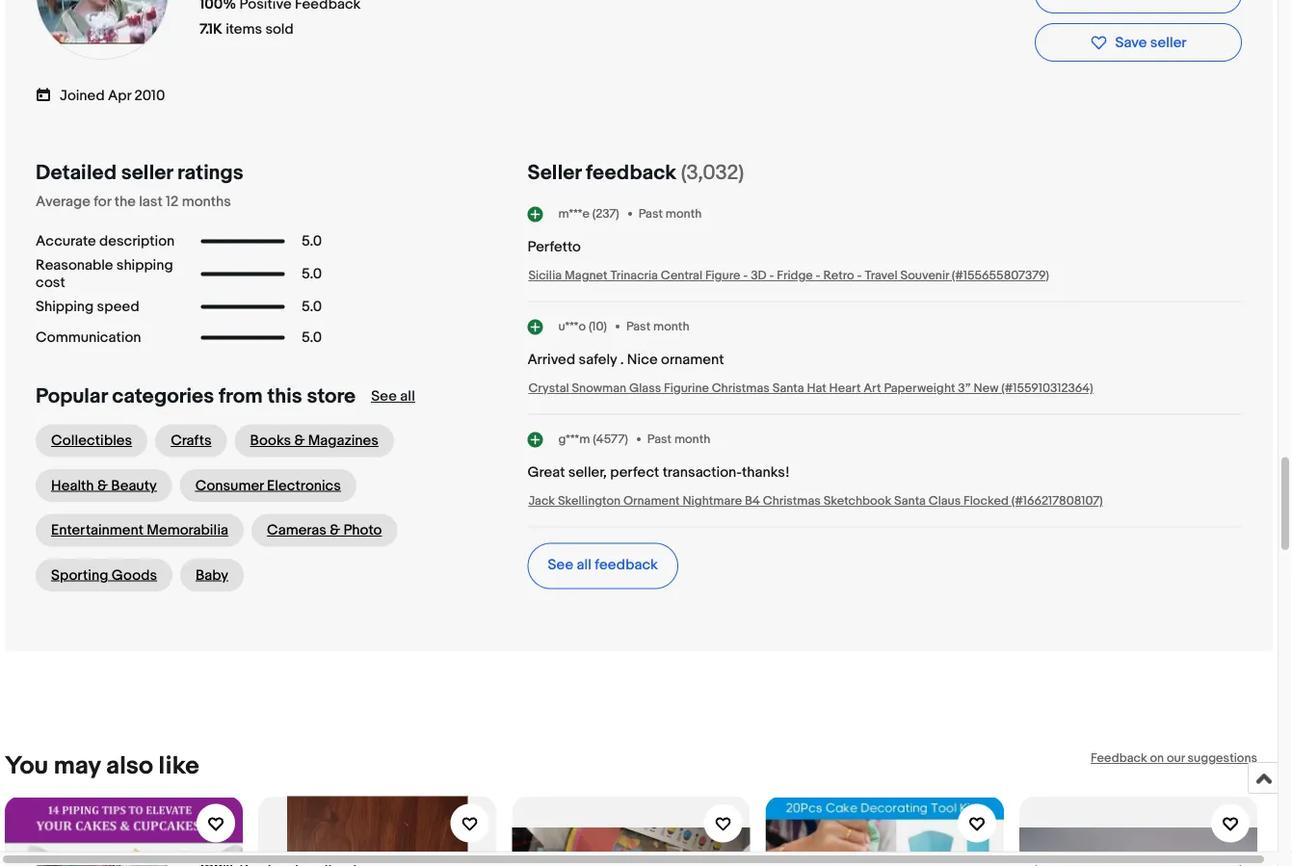 Task type: vqa. For each thing, say whether or not it's contained in the screenshot.
average
yes



Task type: describe. For each thing, give the bounding box(es) containing it.
jack skellington ornament nightmare b4 christmas sketchbook santa claus flocked (#166217808107) link
[[529, 495, 1104, 510]]

glass
[[629, 382, 662, 397]]

cameras & photo
[[267, 523, 382, 540]]

4 - from the left
[[858, 269, 862, 284]]

1 vertical spatial christmas
[[763, 495, 821, 510]]

apr
[[108, 87, 131, 105]]

see for see all
[[371, 389, 397, 406]]

trinacria
[[611, 269, 658, 284]]

average for the last 12 months
[[36, 194, 231, 211]]

5.0 for description
[[302, 233, 322, 251]]

you
[[5, 752, 48, 782]]

0 vertical spatial christmas
[[712, 382, 770, 397]]

seller for detailed
[[121, 161, 173, 186]]

reasonable shipping cost
[[36, 257, 173, 292]]

ornament
[[624, 495, 680, 510]]

m***e
[[559, 207, 590, 222]]

joined
[[60, 87, 105, 105]]

nightmare
[[683, 495, 743, 510]]

crystal snowman glass figurine christmas santa hat heart art paperweight 3" new (#155910312364)
[[529, 382, 1094, 397]]

detailed seller ratings
[[36, 161, 244, 186]]

& for books
[[294, 433, 305, 450]]

crafts link
[[155, 425, 227, 458]]

cost
[[36, 275, 65, 292]]

3 - from the left
[[816, 269, 821, 284]]

popular categories from this store
[[36, 385, 356, 410]]

health
[[51, 478, 94, 495]]

see all link
[[371, 389, 415, 406]]

(#155910312364)
[[1002, 382, 1094, 397]]

books & magazines
[[250, 433, 379, 450]]

travel
[[865, 269, 898, 284]]

fridge
[[777, 269, 813, 284]]

past for arrived safely . nice ornament
[[627, 319, 651, 334]]

goods
[[112, 567, 157, 585]]

all for see all feedback
[[577, 557, 592, 575]]

baby
[[196, 567, 229, 585]]

accurate
[[36, 233, 96, 251]]

souvenir
[[901, 269, 950, 284]]

shipping speed
[[36, 299, 139, 316]]

the
[[114, 194, 136, 211]]

figure
[[706, 269, 741, 284]]

skellington
[[558, 495, 621, 510]]

consumer electronics
[[195, 478, 341, 495]]

crystal snowman glass figurine christmas santa hat heart art paperweight 3" new (#155910312364) link
[[529, 382, 1094, 397]]

items
[[226, 21, 262, 38]]

month for arrived safely . nice ornament
[[654, 319, 690, 334]]

figurine
[[664, 382, 709, 397]]

feedback
[[1091, 752, 1148, 767]]

arrived
[[528, 352, 576, 369]]

sold
[[265, 21, 294, 38]]

crystal
[[529, 382, 569, 397]]

beauty
[[111, 478, 157, 495]]

perfect
[[610, 465, 660, 482]]

perfetto
[[528, 239, 581, 256]]

u***o
[[559, 319, 586, 334]]

thanks!
[[742, 465, 790, 482]]

3d
[[751, 269, 767, 284]]

(237)
[[593, 207, 620, 222]]

4 5.0 from the top
[[302, 330, 322, 347]]

m***e (237)
[[559, 207, 620, 222]]

accurate description
[[36, 233, 175, 251]]

g***m (4577)
[[559, 432, 628, 447]]

photo
[[344, 523, 382, 540]]

2 - from the left
[[770, 269, 775, 284]]

may
[[54, 752, 101, 782]]

transaction-
[[663, 465, 742, 482]]

collectibles link
[[36, 425, 148, 458]]

jack skellington ornament nightmare b4 christmas sketchbook santa claus flocked (#166217808107)
[[529, 495, 1104, 510]]

entertainment memorabilia link
[[36, 515, 244, 548]]

see for see all feedback
[[548, 557, 574, 575]]

(10)
[[589, 319, 607, 334]]

jack
[[529, 495, 555, 510]]

shipping
[[36, 299, 94, 316]]

text__icon wrapper image
[[36, 86, 60, 103]]

flocked
[[964, 495, 1009, 510]]

memorabilia
[[147, 523, 229, 540]]

see all feedback link
[[528, 544, 679, 590]]

central
[[661, 269, 703, 284]]

crafts
[[171, 433, 212, 450]]

0 horizontal spatial santa
[[773, 382, 805, 397]]

nice
[[627, 352, 658, 369]]

seller feedback (3,032)
[[528, 161, 745, 186]]



Task type: locate. For each thing, give the bounding box(es) containing it.
month for perfetto
[[666, 207, 702, 222]]

save
[[1116, 34, 1148, 52]]

sporting
[[51, 567, 108, 585]]

5.0
[[302, 233, 322, 251], [302, 266, 322, 283], [302, 299, 322, 316], [302, 330, 322, 347]]

0 vertical spatial all
[[400, 389, 415, 406]]

1 vertical spatial month
[[654, 319, 690, 334]]

.
[[621, 352, 624, 369]]

all
[[400, 389, 415, 406], [577, 557, 592, 575]]

past month up the great seller, perfect transaction-thanks! at the bottom
[[648, 432, 711, 447]]

& inside "health & beauty" link
[[97, 478, 108, 495]]

2 5.0 from the top
[[302, 266, 322, 283]]

- right retro
[[858, 269, 862, 284]]

1 vertical spatial santa
[[895, 495, 926, 510]]

past for great seller, perfect transaction-thanks!
[[648, 432, 672, 447]]

& inside cameras & photo link
[[330, 523, 340, 540]]

like
[[159, 752, 199, 782]]

books
[[250, 433, 291, 450]]

month down the (3,032)
[[666, 207, 702, 222]]

feedback down ornament
[[595, 557, 658, 575]]

1 vertical spatial all
[[577, 557, 592, 575]]

see right store
[[371, 389, 397, 406]]

you may also like
[[5, 752, 199, 782]]

&
[[294, 433, 305, 450], [97, 478, 108, 495], [330, 523, 340, 540]]

sicilia
[[529, 269, 562, 284]]

see down jack
[[548, 557, 574, 575]]

past month down seller feedback (3,032)
[[639, 207, 702, 222]]

past month for arrived safely . nice ornament
[[627, 319, 690, 334]]

1 vertical spatial seller
[[121, 161, 173, 186]]

& right health
[[97, 478, 108, 495]]

& for health
[[97, 478, 108, 495]]

seller right save
[[1151, 34, 1187, 52]]

past month for perfetto
[[639, 207, 702, 222]]

past up nice
[[627, 319, 651, 334]]

sicilia magnet trinacria central figure - 3d - fridge - retro - travel souvenir (#155655807379) link
[[529, 269, 1050, 284]]

month up transaction-
[[675, 432, 711, 447]]

0 horizontal spatial all
[[400, 389, 415, 406]]

feedback up (237)
[[586, 161, 677, 186]]

ratings
[[177, 161, 244, 186]]

1 - from the left
[[744, 269, 748, 284]]

suggestions
[[1188, 752, 1258, 767]]

paperweight
[[884, 382, 956, 397]]

0 vertical spatial see
[[371, 389, 397, 406]]

description
[[99, 233, 175, 251]]

1 5.0 from the top
[[302, 233, 322, 251]]

1 horizontal spatial &
[[294, 433, 305, 450]]

5.0 for speed
[[302, 299, 322, 316]]

0 horizontal spatial &
[[97, 478, 108, 495]]

entertainment memorabilia
[[51, 523, 229, 540]]

2 vertical spatial past
[[648, 432, 672, 447]]

0 vertical spatial month
[[666, 207, 702, 222]]

past down seller feedback (3,032)
[[639, 207, 663, 222]]

& right books on the left of the page
[[294, 433, 305, 450]]

store
[[307, 385, 356, 410]]

7.1k
[[200, 21, 223, 38]]

electronics
[[267, 478, 341, 495]]

list
[[5, 782, 1274, 867]]

0 vertical spatial &
[[294, 433, 305, 450]]

months
[[182, 194, 231, 211]]

cameras & photo link
[[252, 515, 398, 548]]

books & magazines link
[[235, 425, 394, 458]]

save seller button
[[1035, 24, 1243, 62]]

all for see all
[[400, 389, 415, 406]]

on
[[1151, 752, 1165, 767]]

g***m
[[559, 432, 590, 447]]

magnet
[[565, 269, 608, 284]]

joined apr 2010
[[60, 87, 165, 105]]

communication
[[36, 330, 141, 347]]

2 vertical spatial &
[[330, 523, 340, 540]]

1 vertical spatial &
[[97, 478, 108, 495]]

past month
[[639, 207, 702, 222], [627, 319, 690, 334], [648, 432, 711, 447]]

great
[[528, 465, 565, 482]]

past month up nice
[[627, 319, 690, 334]]

0 horizontal spatial see
[[371, 389, 397, 406]]

sketchbook
[[824, 495, 892, 510]]

health & beauty
[[51, 478, 157, 495]]

detailed
[[36, 161, 117, 186]]

- left 3d
[[744, 269, 748, 284]]

u***o (10)
[[559, 319, 607, 334]]

2 vertical spatial past month
[[648, 432, 711, 447]]

consumer electronics link
[[180, 470, 357, 503]]

0 vertical spatial seller
[[1151, 34, 1187, 52]]

& for cameras
[[330, 523, 340, 540]]

0 vertical spatial feedback
[[586, 161, 677, 186]]

feedback on our suggestions link
[[1091, 752, 1258, 767]]

santa left hat
[[773, 382, 805, 397]]

& inside the books & magazines link
[[294, 433, 305, 450]]

5.0 for shipping
[[302, 266, 322, 283]]

save seller
[[1116, 34, 1187, 52]]

see all
[[371, 389, 415, 406]]

1 vertical spatial see
[[548, 557, 574, 575]]

christmas down thanks!
[[763, 495, 821, 510]]

consumer
[[195, 478, 264, 495]]

- right 3d
[[770, 269, 775, 284]]

ornament
[[661, 352, 724, 369]]

our
[[1168, 752, 1186, 767]]

santa
[[773, 382, 805, 397], [895, 495, 926, 510]]

popular
[[36, 385, 108, 410]]

reasonable
[[36, 257, 113, 275]]

safely
[[579, 352, 617, 369]]

sporting goods
[[51, 567, 157, 585]]

magazines
[[308, 433, 379, 450]]

last
[[139, 194, 163, 211]]

0 horizontal spatial seller
[[121, 161, 173, 186]]

great seller, perfect transaction-thanks!
[[528, 465, 790, 482]]

new
[[974, 382, 999, 397]]

see
[[371, 389, 397, 406], [548, 557, 574, 575]]

sicilia magnet trinacria central figure - 3d - fridge - retro - travel souvenir (#155655807379)
[[529, 269, 1050, 284]]

1 horizontal spatial see
[[548, 557, 574, 575]]

& left photo
[[330, 523, 340, 540]]

12
[[166, 194, 179, 211]]

month for great seller, perfect transaction-thanks!
[[675, 432, 711, 447]]

3 5.0 from the top
[[302, 299, 322, 316]]

categories
[[112, 385, 214, 410]]

past for perfetto
[[639, 207, 663, 222]]

month up ornament
[[654, 319, 690, 334]]

hat
[[807, 382, 827, 397]]

2 horizontal spatial &
[[330, 523, 340, 540]]

1 horizontal spatial seller
[[1151, 34, 1187, 52]]

seller inside button
[[1151, 34, 1187, 52]]

all right store
[[400, 389, 415, 406]]

1 vertical spatial past month
[[627, 319, 690, 334]]

claus
[[929, 495, 961, 510]]

0 vertical spatial past
[[639, 207, 663, 222]]

seller for save
[[1151, 34, 1187, 52]]

2 vertical spatial month
[[675, 432, 711, 447]]

snowman
[[572, 382, 627, 397]]

cameras
[[267, 523, 327, 540]]

retro
[[824, 269, 855, 284]]

seller
[[528, 161, 582, 186]]

past up the great seller, perfect transaction-thanks! at the bottom
[[648, 432, 672, 447]]

health & beauty link
[[36, 470, 172, 503]]

(4577)
[[593, 432, 628, 447]]

entertainment
[[51, 523, 144, 540]]

shipping
[[116, 257, 173, 275]]

also
[[106, 752, 153, 782]]

feedback on our suggestions
[[1091, 752, 1258, 767]]

art
[[864, 382, 882, 397]]

seller,
[[569, 465, 607, 482]]

3"
[[959, 382, 971, 397]]

7.1k items sold
[[200, 21, 294, 38]]

1 vertical spatial past
[[627, 319, 651, 334]]

1 horizontal spatial santa
[[895, 495, 926, 510]]

past month for great seller, perfect transaction-thanks!
[[648, 432, 711, 447]]

this
[[267, 385, 302, 410]]

average
[[36, 194, 90, 211]]

christmas right figurine
[[712, 382, 770, 397]]

0 vertical spatial santa
[[773, 382, 805, 397]]

(3,032)
[[681, 161, 745, 186]]

all down skellington
[[577, 557, 592, 575]]

0 vertical spatial past month
[[639, 207, 702, 222]]

1 horizontal spatial all
[[577, 557, 592, 575]]

seller up last
[[121, 161, 173, 186]]

1 vertical spatial feedback
[[595, 557, 658, 575]]

sporting goods link
[[36, 560, 173, 592]]

- left retro
[[816, 269, 821, 284]]

santa left 'claus'
[[895, 495, 926, 510]]

(#155655807379)
[[952, 269, 1050, 284]]

seller
[[1151, 34, 1187, 52], [121, 161, 173, 186]]



